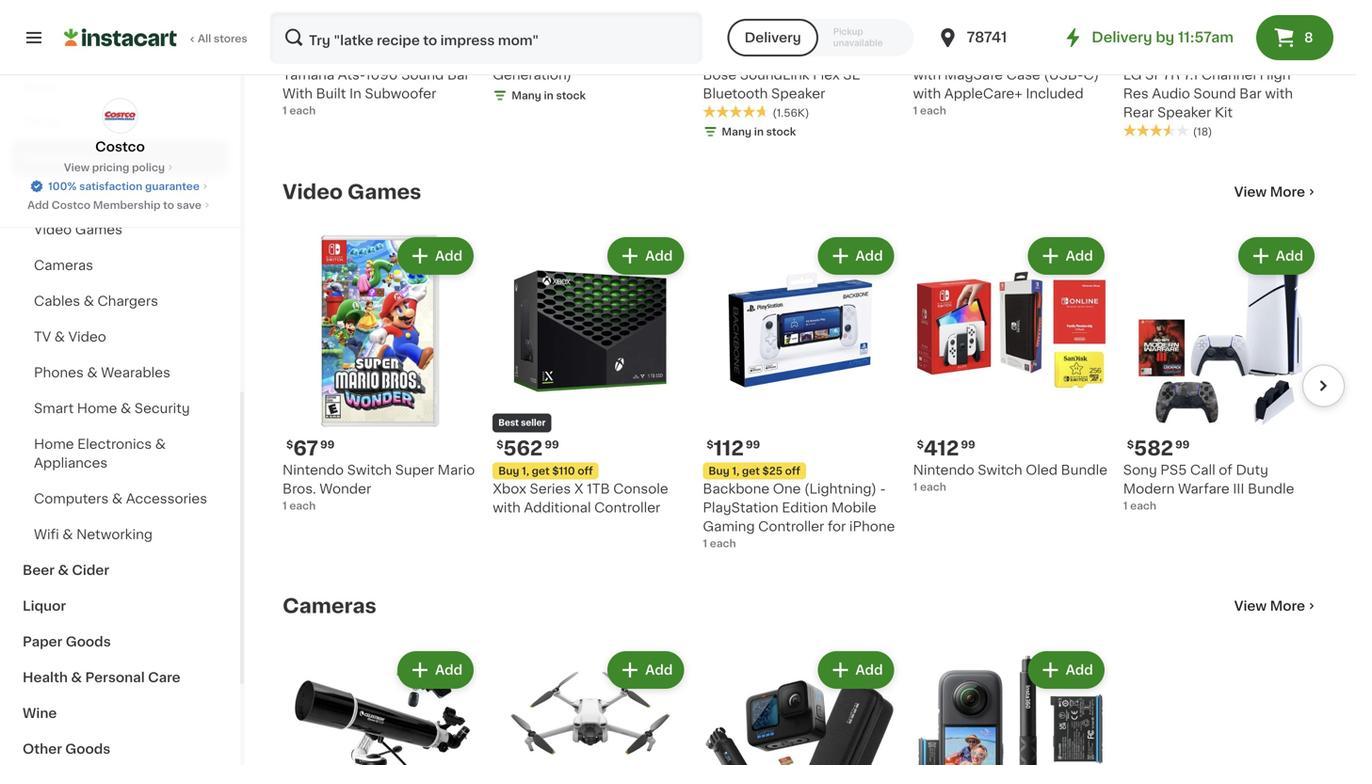 Task type: describe. For each thing, give the bounding box(es) containing it.
1 inside airpods pro (2nd generation) with magsafe case (usb-c) with applecare+ included 1 each
[[913, 105, 918, 116]]

electronics inside home electronics & appliances
[[77, 438, 152, 451]]

& for personal
[[71, 671, 82, 685]]

speaker inside bose soundlink flex se bluetooth speaker
[[771, 87, 825, 100]]

series
[[530, 483, 571, 496]]

$ 562 99
[[496, 439, 559, 459]]

channel
[[1202, 68, 1256, 81]]

additional
[[524, 501, 591, 515]]

$ 582 99
[[1127, 439, 1190, 459]]

1 horizontal spatial many in stock
[[722, 127, 796, 137]]

0 vertical spatial electronics
[[23, 152, 100, 165]]

seller for xbox series x 1tb console with additional controller
[[521, 419, 546, 427]]

8
[[1304, 31, 1313, 44]]

pro
[[968, 49, 990, 63]]

item carousel region
[[283, 226, 1345, 565]]

baby link
[[11, 69, 229, 105]]

home inside home electronics & appliances
[[34, 438, 74, 451]]

sony ps5 call of duty modern warfare iii bundle 1 each
[[1123, 464, 1294, 511]]

electronics link
[[11, 140, 229, 176]]

applecare+
[[944, 87, 1023, 100]]

bar inside lg sp7r 7.1 channel high res audio sound bar with rear speaker kit
[[1240, 87, 1262, 100]]

accessories
[[126, 493, 207, 506]]

beer & cider
[[23, 564, 109, 577]]

bundle inside nintendo switch oled bundle 1 each
[[1061, 464, 1108, 477]]

off right $30
[[786, 52, 801, 62]]

1, for 562
[[522, 466, 529, 476]]

all stores link
[[64, 11, 249, 64]]

case
[[1006, 68, 1041, 81]]

$ for 412
[[917, 440, 924, 450]]

1 inside backbone one (lightning) - playstation edition mobile gaming controller for iphone 1 each
[[703, 539, 707, 549]]

142 99
[[714, 24, 766, 44]]

each inside nintendo switch oled bundle 1 each
[[920, 482, 946, 492]]

product group containing 412
[[913, 234, 1108, 495]]

delivery for delivery by 11:57am
[[1092, 31, 1152, 44]]

appliances
[[34, 457, 108, 470]]

cables & chargers
[[34, 295, 158, 308]]

smart home & security link
[[11, 391, 229, 427]]

view more for video games
[[1234, 186, 1305, 199]]

se
[[843, 68, 860, 81]]

& for networking
[[62, 528, 73, 542]]

add costco membership to save
[[27, 200, 201, 210]]

78741 button
[[937, 11, 1050, 64]]

membership
[[93, 200, 161, 210]]

0 horizontal spatial cameras
[[34, 259, 93, 272]]

delivery for delivery
[[745, 31, 801, 44]]

$ for 282
[[1127, 25, 1134, 36]]

wifi & networking
[[34, 528, 153, 542]]

one
[[773, 483, 801, 496]]

(2nd
[[993, 49, 1024, 63]]

0 horizontal spatial costco
[[52, 200, 91, 210]]

each inside nintendo switch super mario bros. wonder 1 each
[[289, 501, 316, 511]]

1, down 142 99 at the right of page
[[732, 52, 739, 62]]

soundlink
[[740, 68, 809, 81]]

162
[[293, 24, 328, 44]]

in
[[349, 87, 361, 100]]

delivery by 11:57am link
[[1062, 26, 1234, 49]]

bundle inside sony ps5 call of duty modern warfare iii bundle 1 each
[[1248, 483, 1294, 496]]

paper
[[23, 636, 62, 649]]

nintendo switch oled bundle 1 each
[[913, 464, 1108, 492]]

gaming
[[703, 520, 755, 533]]

security
[[134, 402, 190, 415]]

8 button
[[1256, 15, 1334, 60]]

$50
[[342, 52, 363, 62]]

99 inside 212 99
[[960, 25, 975, 36]]

ats-
[[338, 68, 365, 81]]

view more for cameras
[[1234, 600, 1305, 613]]

smart home & security
[[34, 402, 190, 415]]

$ for 112
[[707, 440, 714, 450]]

stores
[[214, 33, 247, 44]]

7.1
[[1184, 68, 1198, 81]]

with inside lg sp7r 7.1 channel high res audio sound bar with rear speaker kit
[[1265, 87, 1293, 100]]

duty
[[1236, 464, 1268, 477]]

home electronics & appliances link
[[11, 427, 229, 481]]

best for xbox series x 1tb console with additional controller
[[498, 419, 519, 427]]

each inside yamaha ats-1090 sound bar with built in subwoofer 1 each
[[289, 105, 316, 116]]

apple
[[493, 49, 531, 63]]

1 vertical spatial video games
[[34, 223, 122, 236]]

1 horizontal spatial costco
[[95, 140, 145, 154]]

mobile
[[831, 501, 877, 515]]

all
[[198, 33, 211, 44]]

switch for 67
[[347, 464, 392, 477]]

generation)
[[493, 68, 572, 81]]

view for video games
[[1234, 186, 1267, 199]]

video inside tv & video link
[[68, 331, 106, 344]]

1 horizontal spatial home
[[77, 402, 117, 415]]

& down phones & wearables link on the left of the page
[[121, 402, 131, 415]]

call
[[1190, 464, 1216, 477]]

282
[[1134, 24, 1173, 44]]

more for video games
[[1270, 186, 1305, 199]]

warfare
[[1178, 483, 1230, 496]]

policy
[[132, 162, 165, 173]]

-
[[880, 483, 886, 496]]

product group containing 112
[[703, 234, 898, 551]]

buy 1, get $30 off
[[709, 52, 801, 62]]

get for 562
[[532, 466, 550, 476]]

tv
[[34, 331, 51, 344]]

wearables
[[101, 366, 170, 380]]

& inside home electronics & appliances
[[155, 438, 166, 451]]

$ 412 99
[[917, 439, 975, 459]]

delivery button
[[728, 19, 818, 57]]

off for 112
[[785, 466, 800, 476]]

to
[[163, 200, 174, 210]]

of
[[1219, 464, 1233, 477]]

1 horizontal spatial video games
[[283, 182, 421, 202]]

11:57am
[[1178, 31, 1234, 44]]

99 for 162
[[330, 25, 344, 36]]

view pricing policy
[[64, 162, 165, 173]]

0 vertical spatial stock
[[556, 90, 586, 101]]

flex
[[813, 68, 840, 81]]

212 99
[[924, 24, 975, 44]]

product group containing 67
[[283, 234, 478, 514]]

more for cameras
[[1270, 600, 1305, 613]]

best seller for xbox series x 1tb console with additional controller
[[498, 419, 546, 427]]

100% satisfaction guarantee button
[[29, 175, 211, 194]]

100%
[[48, 181, 77, 192]]

582
[[1134, 439, 1173, 459]]

112
[[714, 439, 744, 459]]

sound inside yamaha ats-1090 sound bar with built in subwoofer 1 each
[[401, 68, 444, 81]]

floral link
[[11, 105, 229, 140]]

1 inside yamaha ats-1090 sound bar with built in subwoofer 1 each
[[283, 105, 287, 116]]

paper goods link
[[11, 624, 229, 660]]

$ 112 99
[[707, 439, 760, 459]]

wonder
[[320, 483, 371, 496]]

$110
[[552, 466, 575, 476]]

costco logo image
[[102, 98, 138, 134]]

0 horizontal spatial in
[[544, 90, 554, 101]]

rear
[[1123, 106, 1154, 119]]

networking
[[76, 528, 153, 542]]

1 vertical spatial audio
[[34, 187, 72, 201]]

x
[[574, 483, 584, 496]]

lg sp7r 7.1 channel high res audio sound bar with rear speaker kit
[[1123, 68, 1293, 119]]

view for cameras
[[1234, 600, 1267, 613]]

562
[[503, 439, 543, 459]]

airpods pro (2nd generation) with magsafe case (usb-c) with applecare+ included 1 each
[[913, 49, 1103, 116]]

get left $30
[[742, 52, 760, 62]]



Task type: locate. For each thing, give the bounding box(es) containing it.
get up series
[[532, 466, 550, 476]]

seller up 152
[[521, 5, 546, 13]]

99 inside $ 562 99
[[545, 440, 559, 450]]

other goods
[[23, 743, 110, 756]]

& right beer
[[58, 564, 69, 577]]

other
[[23, 743, 62, 756]]

$ inside '$ 162 99'
[[286, 25, 293, 36]]

wifi
[[34, 528, 59, 542]]

bundle right the oled
[[1061, 464, 1108, 477]]

1 horizontal spatial cameras
[[283, 597, 377, 617]]

off for 162
[[366, 52, 381, 62]]

with
[[283, 87, 313, 100]]

& for wearables
[[87, 366, 98, 380]]

each down applecare+
[[920, 105, 946, 116]]

get for 162
[[322, 52, 339, 62]]

buy for 112
[[709, 466, 730, 476]]

1 vertical spatial games
[[75, 223, 122, 236]]

computers
[[34, 493, 109, 506]]

1 vertical spatial home
[[34, 438, 74, 451]]

$ inside the $ 582 99
[[1127, 440, 1134, 450]]

100% satisfaction guarantee
[[48, 181, 200, 192]]

1 view more from the top
[[1234, 186, 1305, 199]]

view more link for cameras
[[1234, 597, 1318, 616]]

1 vertical spatial stock
[[766, 127, 796, 137]]

0 vertical spatial home
[[77, 402, 117, 415]]

liquor link
[[11, 589, 229, 624]]

nintendo inside nintendo switch super mario bros. wonder 1 each
[[283, 464, 344, 477]]

1 vertical spatial cameras link
[[283, 595, 377, 618]]

& right phones at the left of the page
[[87, 366, 98, 380]]

edition
[[782, 501, 828, 515]]

& for chargers
[[84, 295, 94, 308]]

switch for 412
[[978, 464, 1022, 477]]

delivery up $30
[[745, 31, 801, 44]]

2 goods from the top
[[65, 743, 110, 756]]

99 up buy 1, get $110 off at the bottom left of page
[[545, 440, 559, 450]]

0 horizontal spatial switch
[[347, 464, 392, 477]]

get
[[322, 52, 339, 62], [742, 52, 760, 62], [742, 466, 760, 476], [532, 466, 550, 476]]

1 view more link from the top
[[1234, 183, 1318, 202]]

home up appliances on the bottom of page
[[34, 438, 74, 451]]

personal
[[85, 671, 145, 685]]

1 vertical spatial in
[[754, 127, 764, 137]]

phones
[[34, 366, 84, 380]]

$25
[[762, 466, 783, 476]]

electronics down smart home & security
[[77, 438, 152, 451]]

0 horizontal spatial controller
[[594, 501, 660, 515]]

nintendo inside nintendo switch oled bundle 1 each
[[913, 464, 974, 477]]

bluetooth
[[703, 87, 768, 100]]

each inside sony ps5 call of duty modern warfare iii bundle 1 each
[[1130, 501, 1157, 511]]

nintendo for 67
[[283, 464, 344, 477]]

beer & cider link
[[11, 553, 229, 589]]

0 horizontal spatial many
[[512, 90, 541, 101]]

Search field
[[271, 13, 701, 62]]

games
[[347, 182, 421, 202], [75, 223, 122, 236]]

99 right 412
[[961, 440, 975, 450]]

each inside airpods pro (2nd generation) with magsafe case (usb-c) with applecare+ included 1 each
[[920, 105, 946, 116]]

1 vertical spatial sound
[[1194, 87, 1236, 100]]

with
[[913, 68, 941, 81], [913, 87, 941, 100], [1265, 87, 1293, 100], [493, 501, 521, 515]]

airpods
[[535, 49, 586, 63]]

99 inside the $ 582 99
[[1175, 440, 1190, 450]]

super
[[395, 464, 434, 477]]

phones & wearables
[[34, 366, 170, 380]]

seller
[[521, 5, 546, 13], [521, 419, 546, 427]]

view more link for video games
[[1234, 183, 1318, 202]]

nintendo down $ 412 99
[[913, 464, 974, 477]]

1 down "bros."
[[283, 501, 287, 511]]

1 vertical spatial many
[[722, 127, 752, 137]]

switch inside nintendo switch super mario bros. wonder 1 each
[[347, 464, 392, 477]]

& right the wifi
[[62, 528, 73, 542]]

view more
[[1234, 186, 1305, 199], [1234, 600, 1305, 613]]

many in stock down (1.56k)
[[722, 127, 796, 137]]

99 for 412
[[961, 440, 975, 450]]

many down bluetooth
[[722, 127, 752, 137]]

1 goods from the top
[[66, 636, 111, 649]]

stock down airpods
[[556, 90, 586, 101]]

controller down edition on the right of the page
[[758, 520, 824, 533]]

best inside product group
[[498, 419, 519, 427]]

0 horizontal spatial bar
[[447, 68, 470, 81]]

product group containing 582
[[1123, 234, 1318, 514]]

99 inside $ 412 99
[[961, 440, 975, 450]]

bar inside yamaha ats-1090 sound bar with built in subwoofer 1 each
[[447, 68, 470, 81]]

1 more from the top
[[1270, 186, 1305, 199]]

0 horizontal spatial audio
[[34, 187, 72, 201]]

goods inside "link"
[[65, 743, 110, 756]]

1, for 112
[[732, 466, 739, 476]]

in down "generation)"
[[544, 90, 554, 101]]

high
[[1260, 68, 1291, 81]]

best seller inside item carousel region
[[498, 419, 546, 427]]

ps5
[[1161, 464, 1187, 477]]

for
[[828, 520, 846, 533]]

buy
[[288, 52, 309, 62], [709, 52, 730, 62], [709, 466, 730, 476], [498, 466, 519, 476]]

$ inside the $ 282 99
[[1127, 25, 1134, 36]]

many down "generation)"
[[512, 90, 541, 101]]

best seller up 152
[[498, 5, 546, 13]]

0 horizontal spatial sound
[[401, 68, 444, 81]]

0 vertical spatial view more
[[1234, 186, 1305, 199]]

1 horizontal spatial sound
[[1194, 87, 1236, 100]]

baby
[[23, 80, 58, 93]]

142
[[714, 24, 749, 44]]

0 horizontal spatial home
[[34, 438, 74, 451]]

99 right 112
[[746, 440, 760, 450]]

stock down (1.56k)
[[766, 127, 796, 137]]

1 vertical spatial video
[[34, 223, 72, 236]]

99 right the 67
[[320, 440, 335, 450]]

costco
[[95, 140, 145, 154], [52, 200, 91, 210]]

1 horizontal spatial bundle
[[1248, 483, 1294, 496]]

1 horizontal spatial speaker
[[1157, 106, 1211, 119]]

cables
[[34, 295, 80, 308]]

yamaha ats-1090 sound bar with built in subwoofer 1 each
[[283, 68, 470, 116]]

99 right 212
[[960, 25, 975, 36]]

by
[[1156, 31, 1175, 44]]

0 vertical spatial seller
[[521, 5, 546, 13]]

in
[[544, 90, 554, 101], [754, 127, 764, 137]]

99 for 562
[[545, 440, 559, 450]]

& right health
[[71, 671, 82, 685]]

2 view more link from the top
[[1234, 597, 1318, 616]]

1 down airpods
[[913, 105, 918, 116]]

412
[[924, 439, 959, 459]]

best seller up 562
[[498, 419, 546, 427]]

1, up yamaha
[[312, 52, 319, 62]]

99 for 582
[[1175, 440, 1190, 450]]

all stores
[[198, 33, 247, 44]]

0 vertical spatial audio
[[1152, 87, 1190, 100]]

0 horizontal spatial games
[[75, 223, 122, 236]]

1 vertical spatial electronics
[[77, 438, 152, 451]]

1 vertical spatial many in stock
[[722, 127, 796, 137]]

78741
[[967, 31, 1007, 44]]

99 inside the $ 112 99
[[746, 440, 760, 450]]

goods for other goods
[[65, 743, 110, 756]]

0 horizontal spatial bundle
[[1061, 464, 1108, 477]]

many in stock
[[512, 90, 586, 101], [722, 127, 796, 137]]

& for accessories
[[112, 493, 123, 506]]

home down the phones & wearables
[[77, 402, 117, 415]]

1 vertical spatial costco
[[52, 200, 91, 210]]

computers & accessories link
[[11, 481, 229, 517]]

2 vertical spatial video
[[68, 331, 106, 344]]

with inside xbox series x 1tb console with additional controller
[[493, 501, 521, 515]]

1 best from the top
[[498, 5, 519, 13]]

bundle down the duty
[[1248, 483, 1294, 496]]

0 vertical spatial bar
[[447, 68, 470, 81]]

1 horizontal spatial stock
[[766, 127, 796, 137]]

99 for 67
[[320, 440, 335, 450]]

1 inside nintendo switch super mario bros. wonder 1 each
[[283, 501, 287, 511]]

1 vertical spatial bar
[[1240, 87, 1262, 100]]

floral
[[23, 116, 60, 129]]

1 vertical spatial bundle
[[1248, 483, 1294, 496]]

1 vertical spatial cameras
[[283, 597, 377, 617]]

bar down the search "field"
[[447, 68, 470, 81]]

health & personal care
[[23, 671, 180, 685]]

care
[[148, 671, 180, 685]]

bose soundlink flex se bluetooth speaker
[[703, 68, 860, 100]]

1, up backbone
[[732, 466, 739, 476]]

costco up view pricing policy link
[[95, 140, 145, 154]]

1 vertical spatial video games link
[[11, 212, 229, 248]]

off up 1090
[[366, 52, 381, 62]]

2 best from the top
[[498, 419, 519, 427]]

buy for 162
[[288, 52, 309, 62]]

0 horizontal spatial many in stock
[[512, 90, 586, 101]]

phones & wearables link
[[11, 355, 229, 391]]

1 switch from the left
[[347, 464, 392, 477]]

0 vertical spatial many
[[512, 90, 541, 101]]

0 vertical spatial cameras
[[34, 259, 93, 272]]

0 vertical spatial video games
[[283, 182, 421, 202]]

speaker up (18)
[[1157, 106, 1211, 119]]

0 vertical spatial video
[[283, 182, 343, 202]]

audio link
[[11, 176, 229, 212]]

bar
[[447, 68, 470, 81], [1240, 87, 1262, 100]]

99 inside $ 67 99
[[320, 440, 335, 450]]

health & personal care link
[[11, 660, 229, 696]]

0 vertical spatial cameras link
[[11, 248, 229, 283]]

0 vertical spatial view more link
[[1234, 183, 1318, 202]]

wifi & networking link
[[11, 517, 229, 553]]

1 vertical spatial controller
[[758, 520, 824, 533]]

get for 112
[[742, 466, 760, 476]]

seller up $ 562 99
[[521, 419, 546, 427]]

smart
[[34, 402, 74, 415]]

2 seller from the top
[[521, 419, 546, 427]]

each down gaming
[[710, 539, 736, 549]]

buy down 112
[[709, 466, 730, 476]]

★★★★★
[[703, 105, 769, 118], [703, 105, 769, 118], [1123, 124, 1189, 137], [1123, 124, 1189, 137]]

2 nintendo from the left
[[913, 464, 974, 477]]

2 more from the top
[[1270, 600, 1305, 613]]

bar down channel
[[1240, 87, 1262, 100]]

& right cables
[[84, 295, 94, 308]]

0 horizontal spatial cameras link
[[11, 248, 229, 283]]

goods up health & personal care in the left bottom of the page
[[66, 636, 111, 649]]

0 vertical spatial in
[[544, 90, 554, 101]]

0 vertical spatial more
[[1270, 186, 1305, 199]]

seller inside product group
[[521, 419, 546, 427]]

switch up wonder
[[347, 464, 392, 477]]

1 horizontal spatial delivery
[[1092, 31, 1152, 44]]

1 nintendo from the left
[[283, 464, 344, 477]]

0 vertical spatial speaker
[[771, 87, 825, 100]]

buy up xbox
[[498, 466, 519, 476]]

99 up buy 1, get $50 off
[[330, 25, 344, 36]]

off up x
[[578, 466, 593, 476]]

nintendo
[[283, 464, 344, 477], [913, 464, 974, 477]]

product group
[[283, 234, 478, 514], [493, 234, 688, 517], [703, 234, 898, 551], [913, 234, 1108, 495], [1123, 234, 1318, 514], [283, 648, 478, 766], [493, 648, 688, 766], [703, 648, 898, 766], [913, 648, 1108, 766]]

1 horizontal spatial audio
[[1152, 87, 1190, 100]]

in down bluetooth
[[754, 127, 764, 137]]

c)
[[1083, 68, 1099, 81]]

2 best seller from the top
[[498, 419, 546, 427]]

buy for 562
[[498, 466, 519, 476]]

nintendo down $ 67 99
[[283, 464, 344, 477]]

audio left satisfaction
[[34, 187, 72, 201]]

2 vertical spatial view
[[1234, 600, 1267, 613]]

99 for 282
[[1175, 25, 1189, 36]]

wine
[[23, 707, 57, 720]]

health
[[23, 671, 68, 685]]

$ inside $ 562 99
[[496, 440, 503, 450]]

1 horizontal spatial switch
[[978, 464, 1022, 477]]

controller down console at the left of the page
[[594, 501, 660, 515]]

1 vertical spatial more
[[1270, 600, 1305, 613]]

99 for 112
[[746, 440, 760, 450]]

1 vertical spatial goods
[[65, 743, 110, 756]]

buy up yamaha
[[288, 52, 309, 62]]

99 inside 142 99
[[751, 25, 766, 36]]

console
[[613, 483, 668, 496]]

product group containing 562
[[493, 234, 688, 517]]

99 up ps5
[[1175, 440, 1190, 450]]

subwoofer
[[365, 87, 436, 100]]

seller for apple airpods (3rd generation)
[[521, 5, 546, 13]]

buy up "bose"
[[709, 52, 730, 62]]

99 up the buy 1, get $30 off
[[751, 25, 766, 36]]

$ for 562
[[496, 440, 503, 450]]

many in stock down "generation)"
[[512, 90, 586, 101]]

video
[[283, 182, 343, 202], [34, 223, 72, 236], [68, 331, 106, 344]]

0 vertical spatial bundle
[[1061, 464, 1108, 477]]

0 vertical spatial many in stock
[[512, 90, 586, 101]]

controller
[[594, 501, 660, 515], [758, 520, 824, 533]]

$ 162 99
[[286, 24, 344, 44]]

get left $25
[[742, 466, 760, 476]]

0 vertical spatial sound
[[401, 68, 444, 81]]

1 horizontal spatial in
[[754, 127, 764, 137]]

0 vertical spatial video games link
[[283, 181, 421, 204]]

controller inside backbone one (lightning) - playstation edition mobile gaming controller for iphone 1 each
[[758, 520, 824, 533]]

nintendo for 412
[[913, 464, 974, 477]]

$ for 67
[[286, 440, 293, 450]]

1 horizontal spatial controller
[[758, 520, 824, 533]]

xbox series x 1tb console with additional controller
[[493, 483, 668, 515]]

controller inside xbox series x 1tb console with additional controller
[[594, 501, 660, 515]]

backbone
[[703, 483, 770, 496]]

service type group
[[728, 19, 914, 57]]

1 horizontal spatial nintendo
[[913, 464, 974, 477]]

212
[[924, 24, 959, 44]]

& for cider
[[58, 564, 69, 577]]

0 vertical spatial costco
[[95, 140, 145, 154]]

1 down the with
[[283, 105, 287, 116]]

0 horizontal spatial delivery
[[745, 31, 801, 44]]

switch left the oled
[[978, 464, 1022, 477]]

goods for paper goods
[[66, 636, 111, 649]]

None search field
[[269, 11, 703, 64]]

1, down $ 562 99
[[522, 466, 529, 476]]

1 horizontal spatial cameras link
[[283, 595, 377, 618]]

& right 'tv'
[[54, 331, 65, 344]]

1 inside nintendo switch oled bundle 1 each
[[913, 482, 918, 492]]

$ inside the $ 112 99
[[707, 440, 714, 450]]

$ for 582
[[1127, 440, 1134, 450]]

each inside backbone one (lightning) - playstation edition mobile gaming controller for iphone 1 each
[[710, 539, 736, 549]]

& down security
[[155, 438, 166, 451]]

generation)
[[1027, 49, 1103, 63]]

tv & video
[[34, 331, 106, 344]]

0 horizontal spatial video games
[[34, 223, 122, 236]]

0 vertical spatial best
[[498, 5, 519, 13]]

2 switch from the left
[[978, 464, 1022, 477]]

1 horizontal spatial video games link
[[283, 181, 421, 204]]

$ for 162
[[286, 25, 293, 36]]

1 vertical spatial seller
[[521, 419, 546, 427]]

1 vertical spatial speaker
[[1157, 106, 1211, 119]]

switch inside nintendo switch oled bundle 1 each
[[978, 464, 1022, 477]]

sound up kit
[[1194, 87, 1236, 100]]

1 vertical spatial view more
[[1234, 600, 1305, 613]]

& inside 'link'
[[112, 493, 123, 506]]

get left '$50'
[[322, 52, 339, 62]]

99 inside the $ 282 99
[[1175, 25, 1189, 36]]

each down the modern
[[1130, 501, 1157, 511]]

delivery up 'lg'
[[1092, 31, 1152, 44]]

1 horizontal spatial games
[[347, 182, 421, 202]]

view
[[64, 162, 90, 173], [1234, 186, 1267, 199], [1234, 600, 1267, 613]]

nintendo switch super mario bros. wonder 1 each
[[283, 464, 475, 511]]

$ 67 99
[[286, 439, 335, 459]]

$ inside $ 67 99
[[286, 440, 293, 450]]

0 horizontal spatial speaker
[[771, 87, 825, 100]]

0 horizontal spatial nintendo
[[283, 464, 344, 477]]

2 view more from the top
[[1234, 600, 1305, 613]]

& for video
[[54, 331, 65, 344]]

instacart logo image
[[64, 26, 177, 49]]

each down the with
[[289, 105, 316, 116]]

1 right - at the bottom right
[[913, 482, 918, 492]]

& up networking
[[112, 493, 123, 506]]

0 horizontal spatial video games link
[[11, 212, 229, 248]]

1 seller from the top
[[521, 5, 546, 13]]

xbox
[[493, 483, 526, 496]]

0 vertical spatial best seller
[[498, 5, 546, 13]]

best for apple airpods (3rd generation)
[[498, 5, 519, 13]]

1 inside sony ps5 call of duty modern warfare iii bundle 1 each
[[1123, 501, 1128, 511]]

each down "bros."
[[289, 501, 316, 511]]

backbone one (lightning) - playstation edition mobile gaming controller for iphone 1 each
[[703, 483, 895, 549]]

electronics up 100%
[[23, 152, 100, 165]]

each down 412
[[920, 482, 946, 492]]

1 down gaming
[[703, 539, 707, 549]]

$ inside $ 412 99
[[917, 440, 924, 450]]

best up 562
[[498, 419, 519, 427]]

audio inside lg sp7r 7.1 channel high res audio sound bar with rear speaker kit
[[1152, 87, 1190, 100]]

iphone
[[849, 520, 895, 533]]

sound up subwoofer
[[401, 68, 444, 81]]

delivery inside "button"
[[745, 31, 801, 44]]

audio down sp7r
[[1152, 87, 1190, 100]]

1,
[[312, 52, 319, 62], [732, 52, 739, 62], [732, 466, 739, 476], [522, 466, 529, 476]]

bose
[[703, 68, 737, 81]]

0 vertical spatial goods
[[66, 636, 111, 649]]

1, for 162
[[312, 52, 319, 62]]

1 vertical spatial best seller
[[498, 419, 546, 427]]

guarantee
[[145, 181, 200, 192]]

1 vertical spatial view more link
[[1234, 597, 1318, 616]]

speaker up (1.56k)
[[771, 87, 825, 100]]

0 horizontal spatial stock
[[556, 90, 586, 101]]

0 vertical spatial controller
[[594, 501, 660, 515]]

oled
[[1026, 464, 1058, 477]]

1 down the modern
[[1123, 501, 1128, 511]]

0 vertical spatial games
[[347, 182, 421, 202]]

99 right by
[[1175, 25, 1189, 36]]

off up one
[[785, 466, 800, 476]]

tv & video link
[[11, 319, 229, 355]]

bundle
[[1061, 464, 1108, 477], [1248, 483, 1294, 496]]

costco down 100%
[[52, 200, 91, 210]]

1 vertical spatial view
[[1234, 186, 1267, 199]]

1 horizontal spatial bar
[[1240, 87, 1262, 100]]

off for 562
[[578, 466, 593, 476]]

speaker inside lg sp7r 7.1 channel high res audio sound bar with rear speaker kit
[[1157, 106, 1211, 119]]

0 vertical spatial view
[[64, 162, 90, 173]]

lg
[[1123, 68, 1142, 81]]

stock
[[556, 90, 586, 101], [766, 127, 796, 137]]

sound inside lg sp7r 7.1 channel high res audio sound bar with rear speaker kit
[[1194, 87, 1236, 100]]

best up 152
[[498, 5, 519, 13]]

goods right other on the bottom
[[65, 743, 110, 756]]

99 inside '$ 162 99'
[[330, 25, 344, 36]]

best seller for apple airpods (3rd generation)
[[498, 5, 546, 13]]

1 horizontal spatial many
[[722, 127, 752, 137]]

1 best seller from the top
[[498, 5, 546, 13]]

1 vertical spatial best
[[498, 419, 519, 427]]



Task type: vqa. For each thing, say whether or not it's contained in the screenshot.
the topmost "Electronics"
yes



